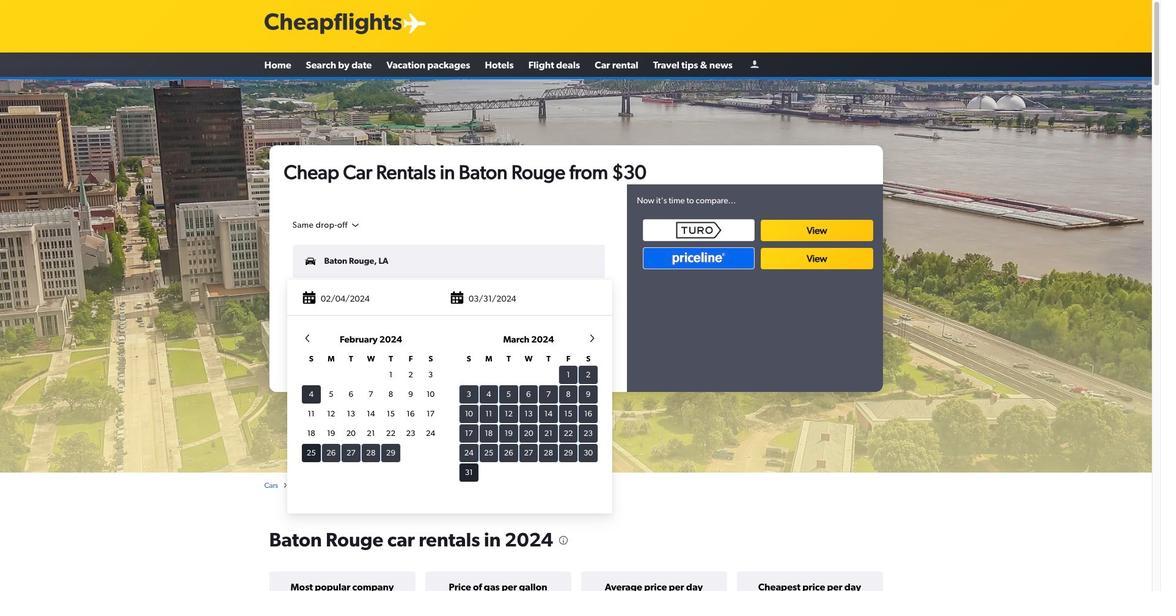 Task type: vqa. For each thing, say whether or not it's contained in the screenshot.
text box
yes



Task type: describe. For each thing, give the bounding box(es) containing it.
autoeurope image
[[779, 250, 840, 260]]

turo image
[[643, 219, 755, 241]]

end date calendar input use left and right arrow keys to change day. use up and down arrow keys to change week. tab
[[292, 333, 608, 507]]

baton rouge image
[[0, 79, 1152, 473]]

expedia image
[[670, 248, 732, 262]]



Task type: locate. For each thing, give the bounding box(es) containing it.
Car drop-off location Same drop-off field
[[292, 220, 361, 231]]

None text field
[[292, 245, 605, 278], [292, 285, 605, 318], [292, 245, 605, 278], [292, 285, 605, 318]]

priceline image
[[643, 248, 755, 270]]

None text field
[[292, 282, 608, 318]]



